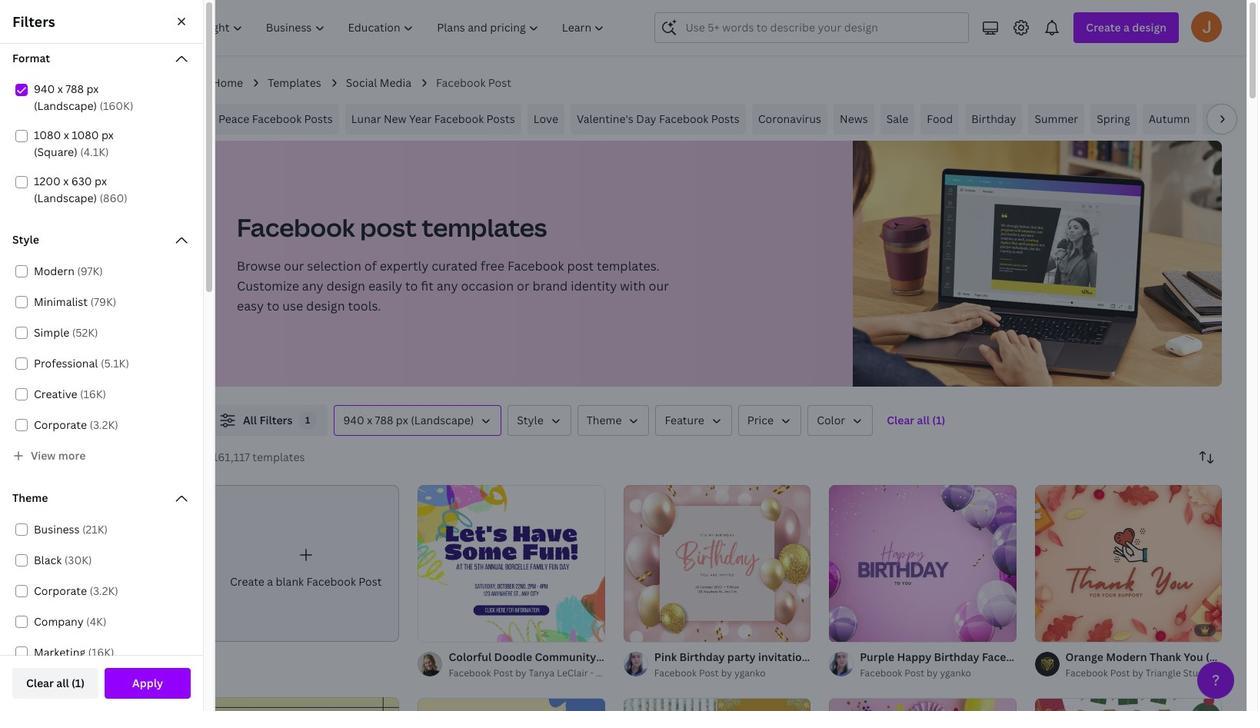Task type: vqa. For each thing, say whether or not it's contained in the screenshot.
right "Delete"
no



Task type: locate. For each thing, give the bounding box(es) containing it.
0 vertical spatial social
[[346, 75, 377, 90]]

0 vertical spatial corporate
[[34, 418, 87, 432]]

(4k)
[[86, 615, 107, 629]]

to left use
[[267, 298, 279, 315]]

(landscape) inside 940 x 788 px (landscape) (160k)
[[34, 98, 97, 113]]

788 inside 'button'
[[375, 413, 393, 428]]

1 vertical spatial you
[[1184, 650, 1203, 665]]

marketing down the video
[[52, 391, 104, 406]]

0 horizontal spatial all
[[56, 676, 69, 691]]

black (30k)
[[34, 553, 92, 568]]

clear all (1)
[[887, 413, 946, 428], [26, 676, 85, 691]]

1 horizontal spatial 1080
[[72, 128, 99, 142]]

1 vertical spatial style
[[517, 413, 544, 428]]

facebook post by tanya leclair - so swell studio
[[449, 667, 665, 680]]

630
[[71, 174, 92, 188]]

theme up "business"
[[12, 491, 48, 505]]

x for 1200 x 630 px (landscape) (860)
[[63, 174, 69, 188]]

clear all (1) button right color button
[[879, 405, 953, 436]]

any right fit
[[437, 278, 458, 295]]

x left 630
[[63, 174, 69, 188]]

view more
[[31, 448, 86, 463]]

yganko
[[735, 667, 766, 680], [940, 667, 971, 680]]

0 horizontal spatial a
[[86, 632, 92, 647]]

free •
[[62, 98, 88, 111]]

new
[[384, 112, 407, 126]]

940 x 788 px (landscape)
[[343, 413, 474, 428]]

0 vertical spatial 788
[[66, 82, 84, 96]]

1 vertical spatial templates
[[253, 450, 305, 465]]

0 vertical spatial social media
[[346, 75, 411, 90]]

1 horizontal spatial our
[[649, 278, 669, 295]]

clear all (1) right color button
[[887, 413, 946, 428]]

(landscape) for 1200 x 630 px (landscape)
[[34, 191, 97, 205]]

sale link
[[881, 104, 915, 135]]

x inside the 940 x 788 px (landscape) 'button'
[[367, 413, 372, 428]]

1 horizontal spatial 940
[[343, 413, 364, 428]]

2 corporate from the top
[[34, 584, 87, 598]]

2 yganko from the left
[[940, 667, 971, 680]]

any up use
[[302, 278, 324, 295]]

940 for 940 x 788 px (landscape)
[[343, 413, 364, 428]]

templates down all filters
[[253, 450, 305, 465]]

940 x 788 px (landscape) (160k)
[[34, 82, 133, 113]]

easily
[[368, 278, 402, 295]]

1 horizontal spatial a
[[267, 575, 273, 589]]

1 vertical spatial clear all (1)
[[26, 676, 85, 691]]

1 horizontal spatial modern
[[1106, 650, 1147, 665]]

filters right all
[[260, 413, 293, 428]]

0 vertical spatial 1
[[102, 98, 107, 111]]

media
[[380, 75, 411, 90], [86, 275, 118, 289]]

lunar new year facebook posts link
[[345, 104, 521, 135]]

0 vertical spatial (1)
[[932, 413, 946, 428]]

(3.2k) down marketing link
[[90, 418, 118, 432]]

social media link up the facebook posts
[[46, 268, 179, 297]]

(97k)
[[77, 264, 103, 278]]

create down company (4k)
[[49, 632, 84, 647]]

to right back
[[77, 174, 88, 188]]

1080 up (4.1k)
[[72, 128, 99, 142]]

1 vertical spatial a
[[86, 632, 92, 647]]

1 horizontal spatial create
[[230, 575, 264, 589]]

1200
[[34, 174, 61, 188]]

thank
[[1150, 650, 1181, 665]]

(landscape) for 940 x 788 px (landscape)
[[34, 98, 97, 113]]

modern (97k)
[[34, 264, 103, 278]]

1 studio from the left
[[636, 667, 665, 680]]

1 horizontal spatial social media link
[[346, 75, 411, 92]]

788 inside 940 x 788 px (landscape) (160k)
[[66, 82, 84, 96]]

0 vertical spatial corporate (3.2k)
[[34, 418, 118, 432]]

0 vertical spatial media
[[380, 75, 411, 90]]

0 vertical spatial design
[[327, 278, 365, 295]]

clear all (1) for the topmost the clear all (1) button
[[887, 413, 946, 428]]

161,117
[[212, 450, 250, 465]]

x inside the 1080 x 1080 px (square)
[[64, 128, 69, 142]]

0 horizontal spatial clear all (1)
[[26, 676, 85, 691]]

x right 1 filter options selected element
[[367, 413, 372, 428]]

1 vertical spatial media
[[86, 275, 118, 289]]

birthday right happy on the right of page
[[934, 650, 980, 665]]

orange
[[1066, 650, 1104, 665]]

business (21k)
[[34, 522, 108, 537]]

1 horizontal spatial facebook post by yganko link
[[860, 666, 1017, 682]]

px for 1080 x 1080 px (square)
[[101, 128, 114, 142]]

1 horizontal spatial yganko
[[940, 667, 971, 680]]

x inside 1200 x 630 px (landscape) (860)
[[63, 174, 69, 188]]

corporate (3.2k)
[[34, 418, 118, 432], [34, 584, 118, 598]]

curated
[[432, 258, 478, 275]]

posts
[[304, 112, 333, 126], [487, 112, 515, 126], [711, 112, 740, 126], [108, 304, 136, 318]]

1 vertical spatial create
[[49, 632, 84, 647]]

style button
[[508, 405, 571, 436]]

filters up format
[[12, 12, 55, 31]]

1 horizontal spatial you
[[1184, 650, 1203, 665]]

788
[[66, 82, 84, 96], [375, 413, 393, 428]]

x inside 940 x 788 px (landscape) (160k)
[[57, 82, 63, 96]]

1 vertical spatial social
[[52, 275, 84, 289]]

0 vertical spatial clear
[[887, 413, 915, 428]]

1 vertical spatial (3.2k)
[[90, 584, 118, 598]]

2 corporate (3.2k) from the top
[[34, 584, 118, 598]]

(1) for the clear all (1) button to the bottom
[[72, 676, 85, 691]]

invitations
[[107, 450, 162, 465]]

post up the expertly
[[360, 211, 417, 244]]

0 vertical spatial home
[[212, 75, 243, 90]]

facebook post by yganko link down party
[[654, 666, 811, 682]]

0 horizontal spatial theme
[[12, 491, 48, 505]]

corporate (3.2k) down content
[[34, 584, 118, 598]]

2 studio from the left
[[1183, 667, 1213, 680]]

media up (79k)
[[86, 275, 118, 289]]

corporate up view more
[[34, 418, 87, 432]]

marketing
[[52, 391, 104, 406], [34, 645, 85, 660]]

1 horizontal spatial clear
[[887, 413, 915, 428]]

a left the team
[[86, 632, 92, 647]]

0 horizontal spatial social media link
[[46, 268, 179, 297]]

x for 940 x 788 px (landscape)
[[367, 413, 372, 428]]

0 horizontal spatial clear
[[26, 676, 54, 691]]

love
[[534, 112, 558, 126]]

social media up minimalist (79k)
[[52, 275, 118, 289]]

day
[[636, 112, 656, 126]]

studio left team
[[1183, 667, 1213, 680]]

clear all (1) button down marketing (16k) at the bottom of the page
[[12, 668, 98, 699]]

media up the new on the left top of the page
[[380, 75, 411, 90]]

1 horizontal spatial social media
[[346, 75, 411, 90]]

1 vertical spatial marketing
[[34, 645, 85, 660]]

social media for topmost social media link
[[346, 75, 411, 90]]

None search field
[[655, 12, 969, 43]]

theme right style button at bottom
[[587, 413, 622, 428]]

design down 'selection' at left top
[[327, 278, 365, 295]]

posts down facebook post
[[487, 112, 515, 126]]

(52k)
[[72, 325, 98, 340]]

happy
[[897, 650, 932, 665]]

1 vertical spatial (16k)
[[88, 645, 114, 660]]

modern up 'facebook post by triangle studio team' 'link'
[[1106, 650, 1147, 665]]

0 vertical spatial (landscape)
[[34, 98, 97, 113]]

1 vertical spatial (landscape)
[[34, 191, 97, 205]]

px inside the 1080 x 1080 px (square)
[[101, 128, 114, 142]]

0 horizontal spatial to
[[77, 174, 88, 188]]

(landscape) inside 1200 x 630 px (landscape) (860)
[[34, 191, 97, 205]]

post left happy on the right of page
[[864, 650, 888, 665]]

1 vertical spatial clear
[[26, 676, 54, 691]]

px inside 1200 x 630 px (landscape) (860)
[[95, 174, 107, 188]]

940 inside 940 x 788 px (landscape) (160k)
[[34, 82, 55, 96]]

blank
[[276, 575, 304, 589]]

1 horizontal spatial media
[[380, 75, 411, 90]]

(16k) down (4k)
[[88, 645, 114, 660]]

with
[[620, 278, 646, 295]]

1 vertical spatial social media link
[[46, 268, 179, 297]]

1080 up (square)
[[34, 128, 61, 142]]

create for create a team
[[49, 632, 84, 647]]

0 horizontal spatial you
[[101, 591, 120, 605]]

templates.
[[597, 258, 660, 275]]

0 horizontal spatial our
[[284, 258, 304, 275]]

by
[[721, 667, 732, 680], [516, 667, 527, 680], [927, 667, 938, 680], [1133, 667, 1144, 680]]

all
[[917, 413, 930, 428], [56, 676, 69, 691]]

clear all (1) down marketing (16k) at the bottom of the page
[[26, 676, 85, 691]]

create left blank
[[230, 575, 264, 589]]

home up the peace
[[212, 75, 243, 90]]

1 vertical spatial 788
[[375, 413, 393, 428]]

studio down pink
[[636, 667, 665, 680]]

0 vertical spatial marketing
[[52, 391, 104, 406]]

1 vertical spatial social media
[[52, 275, 118, 289]]

home up (860)
[[90, 174, 121, 188]]

so
[[596, 667, 607, 680]]

1 vertical spatial corporate
[[34, 584, 87, 598]]

browse our selection of expertly curated free facebook post templates. customize any design easily to fit any occasion or brand identity with our easy to use design tools.
[[237, 258, 669, 315]]

1 vertical spatial modern
[[1106, 650, 1147, 665]]

create inside button
[[49, 632, 84, 647]]

0 horizontal spatial clear all (1) button
[[12, 668, 98, 699]]

1 horizontal spatial all
[[917, 413, 930, 428]]

0 horizontal spatial 940
[[34, 82, 55, 96]]

(3.2k)
[[90, 418, 118, 432], [90, 584, 118, 598]]

social media up the lunar
[[346, 75, 411, 90]]

you inside orange modern thank you (facebook facebook post by triangle studio team
[[1184, 650, 1203, 665]]

a left blank
[[267, 575, 273, 589]]

corporate (3.2k) up more
[[34, 418, 118, 432]]

media for topmost social media link
[[380, 75, 411, 90]]

940 down format
[[34, 82, 55, 96]]

yganko inside purple happy birthday facebook post facebook post by yganko
[[940, 667, 971, 680]]

to left fit
[[405, 278, 418, 295]]

content
[[44, 562, 81, 575]]

1 1080 from the left
[[34, 128, 61, 142]]

(square)
[[34, 145, 77, 159]]

0 horizontal spatial 1080
[[34, 128, 61, 142]]

0 horizontal spatial social media
[[52, 275, 118, 289]]

yganko down party
[[735, 667, 766, 680]]

0 vertical spatial all
[[917, 413, 930, 428]]

-
[[590, 667, 594, 680]]

by down happy on the right of page
[[927, 667, 938, 680]]

2 vertical spatial to
[[267, 298, 279, 315]]

marketing down company in the left bottom of the page
[[34, 645, 85, 660]]

your
[[22, 562, 42, 575]]

1 vertical spatial corporate (3.2k)
[[34, 584, 118, 598]]

professional
[[34, 356, 98, 371]]

0 vertical spatial (3.2k)
[[90, 418, 118, 432]]

px inside 940 x 788 px (landscape) (160k)
[[86, 82, 99, 96]]

our up customize
[[284, 258, 304, 275]]

2 by from the left
[[516, 667, 527, 680]]

1 any from the left
[[302, 278, 324, 295]]

birthday
[[972, 112, 1016, 126], [679, 650, 725, 665], [934, 650, 980, 665]]

940 right 1 filter options selected element
[[343, 413, 364, 428]]

posts down templates link
[[304, 112, 333, 126]]

templates link
[[268, 75, 321, 92]]

1 horizontal spatial social
[[346, 75, 377, 90]]

2 vertical spatial (landscape)
[[411, 413, 474, 428]]

1 right "•"
[[102, 98, 107, 111]]

you
[[101, 591, 120, 605], [1184, 650, 1203, 665]]

(landscape)
[[34, 98, 97, 113], [34, 191, 97, 205], [411, 413, 474, 428]]

our right with
[[649, 278, 669, 295]]

1 horizontal spatial style
[[517, 413, 544, 428]]

back
[[49, 174, 74, 188]]

(3.2k) up (4k)
[[90, 584, 118, 598]]

(16k) down video link
[[80, 387, 106, 401]]

orange modern thank you (facebook link
[[1066, 650, 1258, 666]]

white red green cute and fun christmas party facebook post image
[[1035, 699, 1222, 711]]

autumn
[[1149, 112, 1190, 126]]

products
[[80, 421, 127, 435]]

1 right all filters
[[305, 414, 311, 427]]

0 horizontal spatial create
[[49, 632, 84, 647]]

templates up the free on the top left of the page
[[422, 211, 547, 244]]

apply button
[[105, 668, 191, 699]]

posts left coronavirus
[[711, 112, 740, 126]]

birthday right food
[[972, 112, 1016, 126]]

by inside orange modern thank you (facebook facebook post by triangle studio team
[[1133, 667, 1144, 680]]

a inside button
[[86, 632, 92, 647]]

3 by from the left
[[927, 667, 938, 680]]

minimalist
[[34, 295, 88, 309]]

post left the orange
[[1035, 650, 1058, 665]]

1 vertical spatial (1)
[[72, 676, 85, 691]]

788 right 1 filter options selected element
[[375, 413, 393, 428]]

media for leftmost social media link
[[86, 275, 118, 289]]

studio
[[636, 667, 665, 680], [1183, 667, 1213, 680]]

social
[[346, 75, 377, 90], [52, 275, 84, 289]]

you right thank at the bottom right of page
[[1184, 650, 1203, 665]]

yganko down purple happy birthday facebook post link
[[940, 667, 971, 680]]

(30k)
[[64, 553, 92, 568]]

0 horizontal spatial facebook post by yganko link
[[654, 666, 811, 682]]

(facebook
[[1206, 650, 1258, 665]]

a for blank
[[267, 575, 273, 589]]

facebook posts
[[55, 304, 136, 318]]

1 horizontal spatial 1
[[305, 414, 311, 427]]

px inside 'button'
[[396, 413, 408, 428]]

1 (3.2k) from the top
[[90, 418, 118, 432]]

spring link
[[1091, 104, 1137, 135]]

1 vertical spatial theme
[[12, 491, 48, 505]]

style inside dropdown button
[[12, 232, 39, 247]]

templates
[[422, 211, 547, 244], [253, 450, 305, 465]]

clear right color button
[[887, 413, 915, 428]]

post up identity
[[567, 258, 594, 275]]

x up the free
[[57, 82, 63, 96]]

lunar new year facebook posts
[[351, 112, 515, 126]]

0 horizontal spatial yganko
[[735, 667, 766, 680]]

year
[[409, 112, 432, 126]]

corporate down content
[[34, 584, 87, 598]]

team
[[95, 632, 121, 647]]

birthday right pink
[[679, 650, 725, 665]]

valentine's
[[577, 112, 634, 126]]

1 vertical spatial home
[[90, 174, 121, 188]]

social media for leftmost social media link
[[52, 275, 118, 289]]

1 by from the left
[[721, 667, 732, 680]]

creators you follow
[[54, 591, 157, 605]]

top level navigation element
[[135, 12, 618, 43]]

design
[[327, 278, 365, 295], [306, 298, 345, 315]]

1 facebook post by yganko link from the left
[[654, 666, 811, 682]]

post
[[488, 75, 511, 90], [359, 575, 382, 589], [699, 667, 719, 680], [493, 667, 513, 680], [905, 667, 925, 680], [1110, 667, 1130, 680]]

clear down marketing (16k) at the bottom of the page
[[26, 676, 54, 691]]

social up minimalist at the left top of page
[[52, 275, 84, 289]]

by left triangle at the bottom of the page
[[1133, 667, 1144, 680]]

1 horizontal spatial studio
[[1183, 667, 1213, 680]]

facebook post by yganko link down happy on the right of page
[[860, 666, 1017, 682]]

0 vertical spatial you
[[101, 591, 120, 605]]

by left tanya
[[516, 667, 527, 680]]

pink
[[654, 650, 677, 665]]

(landscape) inside 'button'
[[411, 413, 474, 428]]

0 vertical spatial modern
[[34, 264, 74, 278]]

peace
[[218, 112, 249, 126]]

facebook post by yganko link
[[654, 666, 811, 682], [860, 666, 1017, 682]]

create for create a blank facebook post
[[230, 575, 264, 589]]

940 inside 'button'
[[343, 413, 364, 428]]

0 horizontal spatial media
[[86, 275, 118, 289]]

788 up "free •"
[[66, 82, 84, 96]]

0 vertical spatial 940
[[34, 82, 55, 96]]

px
[[86, 82, 99, 96], [101, 128, 114, 142], [95, 174, 107, 188], [396, 413, 408, 428]]

design right use
[[306, 298, 345, 315]]

4 by from the left
[[1133, 667, 1144, 680]]

0 vertical spatial to
[[77, 174, 88, 188]]

0 vertical spatial clear all (1)
[[887, 413, 946, 428]]

1 horizontal spatial any
[[437, 278, 458, 295]]

0 vertical spatial (16k)
[[80, 387, 106, 401]]

x left "get" at the left of the page
[[64, 128, 69, 142]]

lunar
[[351, 112, 381, 126]]

2 horizontal spatial to
[[405, 278, 418, 295]]

modern up minimalist at the left top of page
[[34, 264, 74, 278]]

0 horizontal spatial 788
[[66, 82, 84, 96]]

x
[[57, 82, 63, 96], [64, 128, 69, 142], [63, 174, 69, 188], [367, 413, 372, 428]]

clear all (1) for the clear all (1) button to the bottom
[[26, 676, 85, 691]]

by down party
[[721, 667, 732, 680]]

0 vertical spatial templates
[[422, 211, 547, 244]]

social media link up the lunar
[[346, 75, 411, 92]]

0 vertical spatial theme
[[587, 413, 622, 428]]

0 horizontal spatial (1)
[[72, 676, 85, 691]]

0 vertical spatial create
[[230, 575, 264, 589]]

2 facebook post by yganko link from the left
[[860, 666, 1017, 682]]

get canva pro button
[[12, 125, 200, 154]]

0 vertical spatial style
[[12, 232, 39, 247]]

social up the lunar
[[346, 75, 377, 90]]

0 horizontal spatial any
[[302, 278, 324, 295]]

1 vertical spatial 940
[[343, 413, 364, 428]]

simple (52k)
[[34, 325, 98, 340]]

1 yganko from the left
[[735, 667, 766, 680]]

tools.
[[348, 298, 381, 315]]

you up (4k)
[[101, 591, 120, 605]]

0 horizontal spatial filters
[[12, 12, 55, 31]]

facebook
[[436, 75, 486, 90], [252, 112, 302, 126], [434, 112, 484, 126], [659, 112, 709, 126], [237, 211, 355, 244], [508, 258, 564, 275], [55, 304, 105, 318], [307, 575, 356, 589], [811, 650, 862, 665], [982, 650, 1032, 665], [654, 667, 697, 680], [449, 667, 491, 680], [860, 667, 903, 680], [1066, 667, 1108, 680]]

identity
[[571, 278, 617, 295]]

clear
[[887, 413, 915, 428], [26, 676, 54, 691]]

back to home link
[[12, 166, 200, 197]]

icons link
[[22, 514, 179, 543]]



Task type: describe. For each thing, give the bounding box(es) containing it.
px for 940 x 788 px (landscape) (160k)
[[86, 82, 99, 96]]

creators you follow link
[[12, 583, 188, 614]]

company
[[34, 615, 84, 629]]

home link
[[212, 75, 243, 92]]

expertly
[[380, 258, 429, 275]]

1 horizontal spatial to
[[267, 298, 279, 315]]

color button
[[808, 405, 873, 436]]

autumn link
[[1143, 104, 1196, 135]]

posts up education link
[[108, 304, 136, 318]]

education link
[[46, 326, 179, 355]]

788 for 940 x 788 px (landscape) (160k)
[[66, 82, 84, 96]]

selection
[[307, 258, 361, 275]]

icons
[[52, 521, 80, 535]]

team
[[1215, 667, 1238, 680]]

cards and invitations
[[52, 450, 162, 465]]

1 vertical spatial our
[[649, 278, 669, 295]]

professional (5.1k)
[[34, 356, 129, 371]]

triangle
[[1146, 667, 1181, 680]]

0 horizontal spatial home
[[90, 174, 121, 188]]

or
[[517, 278, 530, 295]]

1 horizontal spatial templates
[[422, 211, 547, 244]]

pink birthday party invitation facebook post facebook post by yganko
[[654, 650, 888, 680]]

and
[[85, 450, 105, 465]]

facebook post by tanya leclair - so swell studio link
[[449, 666, 665, 682]]

1 vertical spatial to
[[405, 278, 418, 295]]

winter link
[[1203, 104, 1249, 135]]

purple happy birthday facebook post image
[[829, 486, 1017, 642]]

of
[[364, 258, 377, 275]]

format button
[[3, 44, 200, 75]]

788 for 940 x 788 px (landscape)
[[375, 413, 393, 428]]

tanya
[[529, 667, 555, 680]]

customize
[[237, 278, 299, 295]]

1 vertical spatial filters
[[260, 413, 293, 428]]

all for the clear all (1) button to the bottom
[[56, 676, 69, 691]]

1 horizontal spatial home
[[212, 75, 243, 90]]

sale
[[887, 112, 909, 126]]

1 vertical spatial clear all (1) button
[[12, 668, 98, 699]]

px for 940 x 788 px (landscape)
[[396, 413, 408, 428]]

love link
[[527, 104, 565, 135]]

940 x 788 px (landscape) button
[[334, 405, 502, 436]]

theme button
[[577, 405, 650, 436]]

simple
[[34, 325, 69, 340]]

back to home
[[49, 174, 121, 188]]

post inside purple happy birthday facebook post facebook post by yganko
[[1035, 650, 1058, 665]]

(16k) for creative (16k)
[[80, 387, 106, 401]]

marketing for marketing
[[52, 391, 104, 406]]

more
[[58, 448, 86, 463]]

facebook inside browse our selection of expertly curated free facebook post templates. customize any design easily to fit any occasion or brand identity with our easy to use design tools.
[[508, 258, 564, 275]]

news link
[[834, 104, 874, 135]]

(4.1k)
[[80, 145, 109, 159]]

facebook post
[[436, 75, 511, 90]]

cards and invitations link
[[46, 443, 179, 472]]

personal
[[62, 81, 107, 95]]

yganko inside pink birthday party invitation facebook post facebook post by yganko
[[735, 667, 766, 680]]

free
[[62, 98, 81, 111]]

birthday (facebook post) image
[[829, 699, 1017, 711]]

0 horizontal spatial templates
[[253, 450, 305, 465]]

clear for the clear all (1) button to the bottom
[[26, 676, 54, 691]]

post inside browse our selection of expertly curated free facebook post templates. customize any design easily to fit any occasion or brand identity with our easy to use design tools.
[[567, 258, 594, 275]]

to inside the back to home link
[[77, 174, 88, 188]]

theme inside dropdown button
[[12, 491, 48, 505]]

print
[[52, 421, 78, 435]]

style inside button
[[517, 413, 544, 428]]

create a blank facebook post element
[[212, 485, 399, 642]]

blue and yellow gradient oval photo frame facebook post image
[[212, 698, 399, 711]]

0 vertical spatial clear all (1) button
[[879, 405, 953, 436]]

apply
[[132, 676, 163, 691]]

0 vertical spatial our
[[284, 258, 304, 275]]

price button
[[738, 405, 802, 436]]

x for 1080 x 1080 px (square)
[[64, 128, 69, 142]]

studio inside orange modern thank you (facebook facebook post by triangle studio team
[[1183, 667, 1213, 680]]

2 (3.2k) from the top
[[90, 584, 118, 598]]

video link
[[46, 355, 179, 385]]

yellow and blue minimalist monotone economy civil society sdg facebook post image
[[418, 699, 605, 711]]

format
[[12, 51, 50, 65]]

templates
[[268, 75, 321, 90]]

facebook post by yganko link for birthday
[[860, 666, 1017, 682]]

get
[[72, 132, 91, 146]]

marketing for marketing (16k)
[[34, 645, 85, 660]]

minimalist (79k)
[[34, 295, 116, 309]]

education
[[52, 333, 105, 348]]

create a blank facebook post
[[230, 575, 382, 589]]

colorful doodle community event announcement facebook post image
[[418, 486, 605, 642]]

food
[[927, 112, 953, 126]]

2 1080 from the left
[[72, 128, 99, 142]]

creative (16k)
[[34, 387, 106, 401]]

color
[[817, 413, 845, 428]]

creative
[[34, 387, 77, 401]]

post inside pink birthday party invitation facebook post facebook post by yganko
[[864, 650, 888, 665]]

purple happy birthday facebook post link
[[860, 650, 1058, 666]]

birthday inside pink birthday party invitation facebook post facebook post by yganko
[[679, 650, 725, 665]]

fit
[[421, 278, 434, 295]]

print products
[[52, 421, 127, 435]]

all for the topmost the clear all (1) button
[[917, 413, 930, 428]]

cards
[[52, 450, 82, 465]]

post inside purple happy birthday facebook post facebook post by yganko
[[905, 667, 925, 680]]

theme button
[[3, 484, 200, 515]]

by inside pink birthday party invitation facebook post facebook post by yganko
[[721, 667, 732, 680]]

invitation
[[758, 650, 809, 665]]

1 corporate (3.2k) from the top
[[34, 418, 118, 432]]

party
[[728, 650, 756, 665]]

peace facebook posts link
[[212, 104, 339, 135]]

post inside pink birthday party invitation facebook post facebook post by yganko
[[699, 667, 719, 680]]

0 horizontal spatial 1
[[102, 98, 107, 111]]

create a blank facebook post link
[[212, 485, 399, 642]]

by inside purple happy birthday facebook post facebook post by yganko
[[927, 667, 938, 680]]

(16k) for marketing (16k)
[[88, 645, 114, 660]]

940 for 940 x 788 px (landscape) (160k)
[[34, 82, 55, 96]]

pink birthday party invitation facebook post image
[[624, 486, 811, 642]]

0 horizontal spatial social
[[52, 275, 84, 289]]

swell
[[610, 667, 633, 680]]

(1) for the topmost the clear all (1) button
[[932, 413, 946, 428]]

company (4k)
[[34, 615, 107, 629]]

occasion
[[461, 278, 514, 295]]

0 vertical spatial social media link
[[346, 75, 411, 92]]

view
[[31, 448, 56, 463]]

facebook post by triangle studio team link
[[1066, 666, 1238, 682]]

1200 x 630 px (landscape) (860)
[[34, 174, 128, 205]]

1 vertical spatial design
[[306, 298, 345, 315]]

0 vertical spatial filters
[[12, 12, 55, 31]]

you inside creators you follow link
[[101, 591, 120, 605]]

white gold modern elegant happy retirement greeting facebook post image
[[624, 699, 811, 711]]

1 filter options selected element
[[299, 411, 317, 430]]

x for 940 x 788 px (landscape) (160k)
[[57, 82, 63, 96]]

modern inside orange modern thank you (facebook facebook post by triangle studio team
[[1106, 650, 1147, 665]]

food link
[[921, 104, 959, 135]]

birthday inside purple happy birthday facebook post facebook post by yganko
[[934, 650, 980, 665]]

1 corporate from the top
[[34, 418, 87, 432]]

style button
[[3, 225, 200, 256]]

coronavirus link
[[752, 104, 828, 135]]

marketing (16k)
[[34, 645, 114, 660]]

orange modern thank you (facebook post) image
[[1035, 486, 1222, 642]]

(5.1k)
[[101, 356, 129, 371]]

px for 1200 x 630 px (landscape) (860)
[[95, 174, 107, 188]]

clear for the topmost the clear all (1) button
[[887, 413, 915, 428]]

easy
[[237, 298, 264, 315]]

valentine's day facebook posts link
[[571, 104, 746, 135]]

facebook post by yganko link for party
[[654, 666, 811, 682]]

(79k)
[[90, 295, 116, 309]]

marketing link
[[46, 385, 179, 414]]

2 any from the left
[[437, 278, 458, 295]]

theme inside button
[[587, 413, 622, 428]]

get canva pro
[[72, 132, 146, 146]]

0 horizontal spatial modern
[[34, 264, 74, 278]]

peace facebook posts
[[218, 112, 333, 126]]

orange modern thank you (facebook facebook post by triangle studio team
[[1066, 650, 1258, 680]]

facebook inside orange modern thank you (facebook facebook post by triangle studio team
[[1066, 667, 1108, 680]]

a for team
[[86, 632, 92, 647]]

post inside orange modern thank you (facebook facebook post by triangle studio team
[[1110, 667, 1130, 680]]

1 vertical spatial 1
[[305, 414, 311, 427]]



